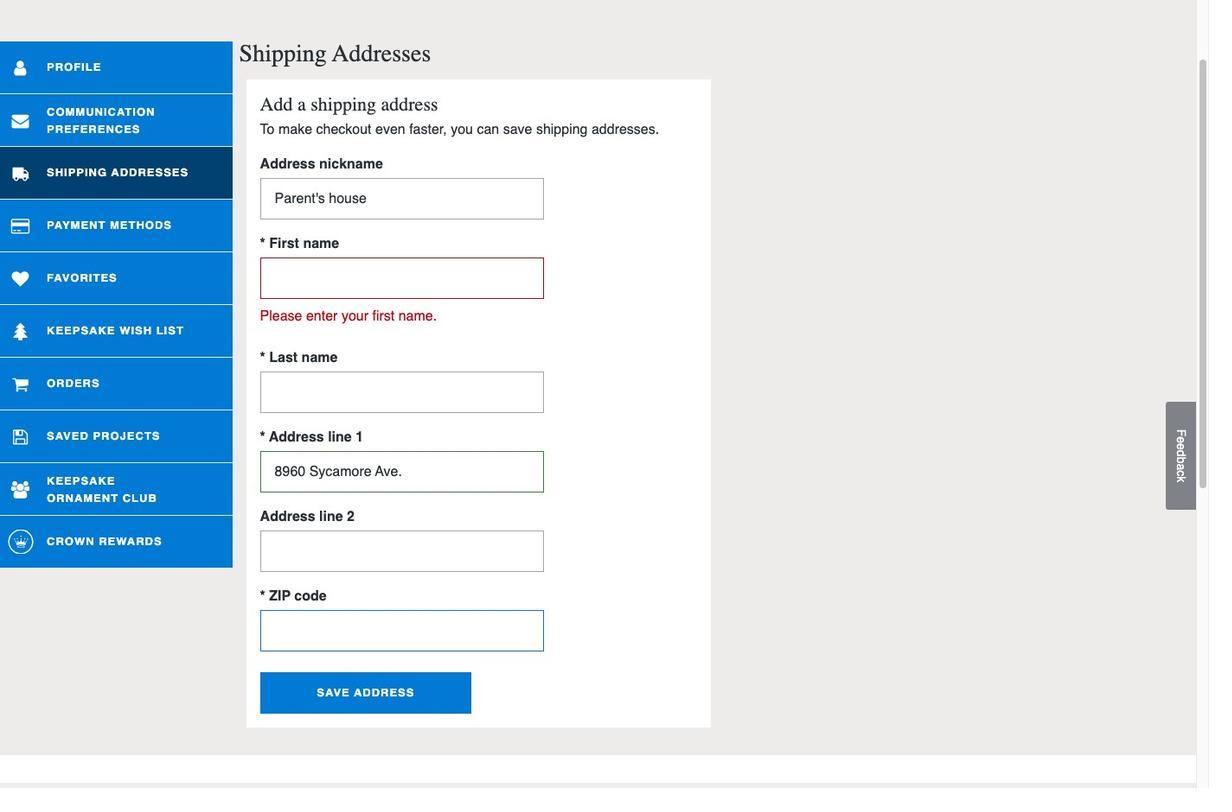 Task type: locate. For each thing, give the bounding box(es) containing it.
shipping right save
[[536, 122, 588, 138]]

make
[[278, 122, 312, 138]]

shipping addresses
[[239, 40, 431, 67], [47, 166, 189, 179]]

line left 1
[[328, 430, 352, 446]]

saved
[[47, 430, 89, 443]]

enter
[[306, 309, 338, 325]]

add a shipping address to make checkout even faster, you can save shipping addresses.
[[260, 93, 659, 138]]

1 vertical spatial shipping
[[536, 122, 588, 138]]

c
[[1174, 471, 1188, 477]]

1
[[356, 430, 363, 446]]

addresses up methods at top
[[111, 166, 189, 179]]

None text field
[[260, 258, 544, 300], [260, 372, 544, 414], [260, 452, 544, 493], [260, 531, 544, 573], [260, 258, 544, 300], [260, 372, 544, 414], [260, 452, 544, 493], [260, 531, 544, 573]]

shipping addresses up checkout
[[239, 40, 431, 67]]

0 horizontal spatial addresses
[[111, 166, 189, 179]]

address left 2
[[260, 510, 315, 525]]

* for * zip code
[[260, 589, 265, 605]]

0 vertical spatial shipping
[[311, 93, 376, 116]]

addresses
[[332, 40, 431, 67], [111, 166, 189, 179]]

1 vertical spatial shipping addresses
[[47, 166, 189, 179]]

save address button
[[260, 673, 472, 715]]

e up the b
[[1174, 444, 1188, 451]]

*
[[260, 236, 265, 252], [260, 351, 265, 366], [260, 430, 265, 446], [260, 589, 265, 605]]

0 horizontal spatial a
[[297, 93, 306, 116]]

shipping addresses down preferences
[[47, 166, 189, 179]]

1 horizontal spatial shipping
[[239, 40, 327, 67]]

address left 1
[[269, 430, 324, 446]]

0 vertical spatial shipping addresses
[[239, 40, 431, 67]]

4 * from the top
[[260, 589, 265, 605]]

ex: Home, Grandma's house, etc. text field
[[260, 179, 544, 220]]

code
[[294, 589, 327, 605]]

line
[[328, 430, 352, 446], [319, 510, 343, 525]]

0 vertical spatial a
[[297, 93, 306, 116]]

None text field
[[260, 611, 544, 652]]

a up k
[[1174, 464, 1188, 471]]

region
[[0, 784, 1196, 789]]

keepsake up ornament
[[47, 474, 115, 487]]

2 * from the top
[[260, 351, 265, 366]]

a right add
[[297, 93, 306, 116]]

crown rewards
[[47, 536, 162, 549]]

0 horizontal spatial shipping
[[311, 93, 376, 116]]

keepsake inside keepsake ornament club
[[47, 474, 115, 487]]

your
[[342, 309, 368, 325]]

addresses up address
[[332, 40, 431, 67]]

shipping up checkout
[[311, 93, 376, 116]]

keepsake wish list
[[47, 325, 184, 338]]

address down make
[[260, 157, 315, 172]]

address
[[381, 93, 438, 116]]

0 horizontal spatial shipping
[[47, 166, 107, 179]]

e
[[1174, 437, 1188, 444], [1174, 444, 1188, 451]]

3 * from the top
[[260, 430, 265, 446]]

1 horizontal spatial addresses
[[332, 40, 431, 67]]

1 vertical spatial a
[[1174, 464, 1188, 471]]

a
[[297, 93, 306, 116], [1174, 464, 1188, 471]]

saved projects
[[47, 430, 160, 443]]

1 vertical spatial addresses
[[111, 166, 189, 179]]

line left 2
[[319, 510, 343, 525]]

1 * from the top
[[260, 236, 265, 252]]

name
[[303, 236, 339, 252], [302, 351, 338, 366]]

communication preferences
[[47, 105, 155, 135]]

checkout
[[316, 122, 372, 138]]

please enter your first name.
[[260, 309, 437, 325]]

shipping up add
[[239, 40, 327, 67]]

* last name
[[260, 351, 338, 366]]

address right save
[[354, 687, 415, 700]]

address
[[260, 157, 315, 172], [269, 430, 324, 446], [260, 510, 315, 525], [354, 687, 415, 700]]

1 vertical spatial keepsake
[[47, 474, 115, 487]]

* for * last name
[[260, 351, 265, 366]]

1 vertical spatial shipping
[[47, 166, 107, 179]]

payment methods
[[47, 219, 172, 232]]

0 vertical spatial name
[[303, 236, 339, 252]]

keepsake down the favorites
[[47, 325, 115, 338]]

0 vertical spatial shipping
[[239, 40, 327, 67]]

name.
[[398, 309, 437, 325]]

2
[[347, 510, 355, 525]]

f e e d b a c k button
[[1166, 403, 1196, 511]]

e up d
[[1174, 437, 1188, 444]]

* first name
[[260, 236, 339, 252]]

1 horizontal spatial a
[[1174, 464, 1188, 471]]

name right last
[[302, 351, 338, 366]]

0 vertical spatial addresses
[[332, 40, 431, 67]]

first
[[372, 309, 395, 325]]

save address
[[317, 687, 415, 700]]

2 keepsake from the top
[[47, 474, 115, 487]]

1 vertical spatial name
[[302, 351, 338, 366]]

shipping
[[311, 93, 376, 116], [536, 122, 588, 138]]

1 e from the top
[[1174, 437, 1188, 444]]

wish
[[119, 325, 152, 338]]

shipping down preferences
[[47, 166, 107, 179]]

keepsake
[[47, 325, 115, 338], [47, 474, 115, 487]]

keepsake for keepsake ornament club
[[47, 474, 115, 487]]

name for * last name
[[302, 351, 338, 366]]

shipping
[[239, 40, 327, 67], [47, 166, 107, 179]]

name right first
[[303, 236, 339, 252]]

1 keepsake from the top
[[47, 325, 115, 338]]

0 vertical spatial keepsake
[[47, 325, 115, 338]]

payment
[[47, 219, 106, 232]]



Task type: describe. For each thing, give the bounding box(es) containing it.
profile
[[47, 61, 101, 74]]

* address line 1
[[260, 430, 363, 446]]

0 horizontal spatial shipping addresses
[[47, 166, 189, 179]]

you
[[451, 122, 473, 138]]

zip
[[269, 589, 291, 605]]

last
[[269, 351, 298, 366]]

1 vertical spatial line
[[319, 510, 343, 525]]

projects
[[93, 430, 160, 443]]

faster,
[[409, 122, 447, 138]]

list
[[156, 325, 184, 338]]

address line 2
[[260, 510, 355, 525]]

0 vertical spatial line
[[328, 430, 352, 446]]

even
[[375, 122, 405, 138]]

f
[[1174, 430, 1188, 437]]

addresses.
[[592, 122, 659, 138]]

b
[[1174, 458, 1188, 464]]

nickname
[[319, 157, 383, 172]]

save
[[317, 687, 350, 700]]

a inside 'button'
[[1174, 464, 1188, 471]]

save
[[503, 122, 532, 138]]

to
[[260, 122, 275, 138]]

1 horizontal spatial shipping
[[536, 122, 588, 138]]

a inside add a shipping address to make checkout even faster, you can save shipping addresses.
[[297, 93, 306, 116]]

favorites
[[47, 272, 117, 285]]

k
[[1174, 477, 1188, 483]]

* zip code
[[260, 589, 327, 605]]

preferences
[[47, 122, 141, 135]]

methods
[[110, 219, 172, 232]]

can
[[477, 122, 499, 138]]

name for * first name
[[303, 236, 339, 252]]

keepsake ornament club
[[47, 474, 157, 504]]

d
[[1174, 451, 1188, 458]]

communication
[[47, 105, 155, 118]]

crown
[[47, 536, 95, 549]]

2 e from the top
[[1174, 444, 1188, 451]]

ornament
[[47, 491, 119, 504]]

club
[[123, 491, 157, 504]]

please
[[260, 309, 302, 325]]

address inside button
[[354, 687, 415, 700]]

* for * address line 1
[[260, 430, 265, 446]]

orders
[[47, 377, 100, 390]]

add
[[260, 93, 293, 116]]

f e e d b a c k
[[1174, 430, 1188, 483]]

first
[[269, 236, 299, 252]]

* for * first name
[[260, 236, 265, 252]]

keepsake for keepsake wish list
[[47, 325, 115, 338]]

rewards
[[99, 536, 162, 549]]

address nickname
[[260, 157, 383, 172]]

1 horizontal spatial shipping addresses
[[239, 40, 431, 67]]



Task type: vqa. For each thing, say whether or not it's contained in the screenshot.
topmost line
yes



